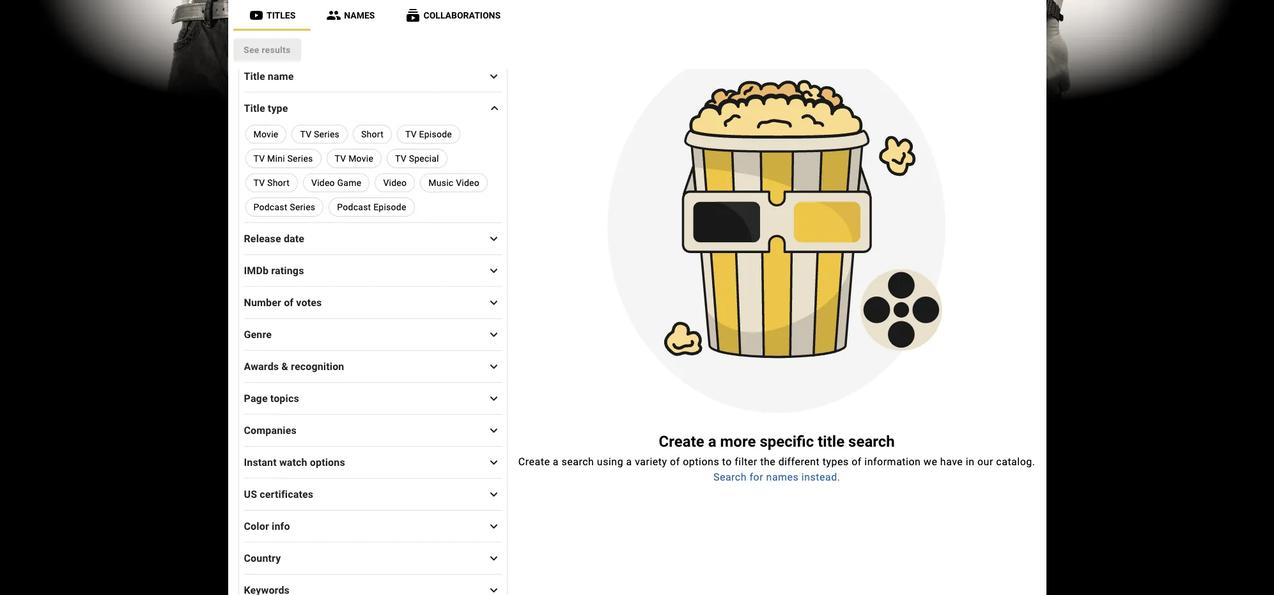 Task type: vqa. For each thing, say whether or not it's contained in the screenshot.
suit
no



Task type: describe. For each thing, give the bounding box(es) containing it.
the
[[760, 456, 776, 468]]

special
[[409, 153, 439, 164]]

type
[[268, 102, 288, 114]]

chevron right image for &
[[486, 359, 501, 374]]

1 horizontal spatial search
[[848, 433, 895, 451]]

0 horizontal spatial create
[[518, 456, 550, 468]]

imdb ratings button
[[244, 255, 502, 286]]

genre
[[244, 328, 272, 340]]

mini
[[267, 153, 285, 164]]

music video
[[428, 178, 479, 188]]

chevron right image for info
[[486, 519, 501, 534]]

podcast for podcast episode
[[337, 202, 371, 212]]

options inside create a more specific title search create a search using a variety of options to filter the different types of information we have in our catalog. search for names instead.
[[683, 456, 719, 468]]

music
[[428, 178, 454, 188]]

watch
[[279, 456, 307, 468]]

companies
[[244, 424, 297, 436]]

chevron right image for number of votes
[[486, 295, 501, 310]]

companies button
[[244, 415, 502, 446]]

to
[[722, 456, 732, 468]]

podcast episode
[[337, 202, 406, 212]]

video button
[[375, 173, 415, 192]]

types
[[823, 456, 849, 468]]

release date button
[[244, 223, 502, 254]]

tv short
[[253, 178, 290, 188]]

filter
[[735, 456, 757, 468]]

0 horizontal spatial a
[[553, 456, 559, 468]]

color
[[244, 520, 269, 532]]

podcast for podcast series
[[253, 202, 287, 212]]

tv special button
[[387, 149, 447, 168]]

video game
[[311, 178, 361, 188]]

1 horizontal spatial of
[[670, 456, 680, 468]]

title type button
[[244, 93, 502, 123]]

podcast series
[[253, 202, 315, 212]]

genre button
[[244, 319, 502, 350]]

tv episode button
[[397, 125, 460, 144]]

names
[[766, 471, 799, 483]]

video for video game
[[311, 178, 335, 188]]

tv for tv movie
[[335, 153, 346, 164]]

instead.
[[802, 471, 840, 483]]

awards & recognition
[[244, 360, 344, 372]]

series for podcast
[[290, 202, 315, 212]]

chevron right image for date
[[486, 231, 501, 246]]

country
[[244, 552, 281, 564]]

imdb
[[244, 264, 269, 276]]

subscriptions image
[[405, 8, 421, 23]]

us
[[244, 488, 257, 500]]

search filters
[[238, 37, 317, 52]]

chevron right image for title name
[[486, 69, 501, 84]]

tv mini series button
[[245, 149, 321, 168]]

votes
[[296, 296, 322, 308]]

title for title name
[[244, 70, 265, 82]]

page
[[244, 392, 268, 404]]

using
[[597, 456, 623, 468]]

chevron right image for companies
[[486, 423, 501, 438]]

title
[[818, 433, 845, 451]]

color info
[[244, 520, 290, 532]]

short button
[[353, 125, 392, 144]]

page topics
[[244, 392, 299, 404]]

catalog.
[[996, 456, 1035, 468]]

1 vertical spatial movie
[[348, 153, 373, 164]]

specific
[[760, 433, 814, 451]]

filters
[[282, 37, 317, 52]]

tv for tv short
[[253, 178, 265, 188]]

titles
[[266, 10, 295, 20]]

video game button
[[303, 173, 370, 192]]

instant
[[244, 456, 277, 468]]

collaborations
[[423, 10, 500, 20]]

youtube image
[[248, 8, 264, 23]]

music video button
[[420, 173, 488, 192]]

tv series button
[[292, 125, 348, 144]]

chevron right image for page topics
[[486, 391, 501, 406]]

movie button
[[245, 125, 287, 144]]

chevron right image for instant watch options
[[486, 455, 501, 470]]

more
[[720, 433, 756, 451]]

tv mini series
[[253, 153, 313, 164]]

tv movie
[[335, 153, 373, 164]]

series for tv
[[314, 129, 339, 139]]

title name
[[244, 70, 294, 82]]

search for names instead. button
[[713, 470, 840, 485]]

number of votes button
[[244, 287, 502, 318]]

tab list containing titles
[[233, 0, 1041, 31]]

name
[[268, 70, 294, 82]]

certificates
[[260, 488, 313, 500]]



Task type: locate. For each thing, give the bounding box(es) containing it.
title left type
[[244, 102, 265, 114]]

chevron right image inside the color info dropdown button
[[486, 519, 501, 534]]

podcast episode button
[[329, 198, 415, 217]]

chevron right image inside page topics dropdown button
[[486, 391, 501, 406]]

4 chevron right image from the top
[[486, 391, 501, 406]]

ratings
[[271, 264, 304, 276]]

us certificates
[[244, 488, 313, 500]]

options inside instant watch options dropdown button
[[310, 456, 345, 468]]

0 vertical spatial search
[[848, 433, 895, 451]]

of
[[284, 296, 294, 308], [670, 456, 680, 468], [852, 456, 862, 468]]

search up information
[[848, 433, 895, 451]]

a left "more"
[[708, 433, 716, 451]]

1 vertical spatial short
[[267, 178, 290, 188]]

1 horizontal spatial podcast
[[337, 202, 371, 212]]

2 vertical spatial series
[[290, 202, 315, 212]]

1 vertical spatial series
[[287, 153, 313, 164]]

tv episode
[[405, 129, 452, 139]]

chevron right image inside release date dropdown button
[[486, 231, 501, 246]]

release
[[244, 232, 281, 245]]

chevron right image
[[487, 101, 502, 116], [486, 231, 501, 246], [486, 327, 501, 342], [486, 359, 501, 374], [486, 487, 501, 502], [486, 519, 501, 534]]

search
[[848, 433, 895, 451], [562, 456, 594, 468]]

title for title type
[[244, 102, 265, 114]]

game
[[337, 178, 361, 188]]

title left name
[[244, 70, 265, 82]]

search inside create a more specific title search create a search using a variety of options to filter the different types of information we have in our catalog. search for names instead.
[[713, 471, 747, 483]]

recognition
[[291, 360, 344, 372]]

chevron right image inside companies dropdown button
[[486, 423, 501, 438]]

search down to
[[713, 471, 747, 483]]

number of votes
[[244, 296, 322, 308]]

information
[[864, 456, 921, 468]]

of right variety
[[670, 456, 680, 468]]

1 chevron right image from the top
[[486, 69, 501, 84]]

0 horizontal spatial options
[[310, 456, 345, 468]]

titles tab
[[233, 0, 311, 31]]

tv short button
[[245, 173, 298, 192]]

1 title from the top
[[244, 70, 265, 82]]

chevron right image for type
[[487, 101, 502, 116]]

0 horizontal spatial search
[[238, 37, 279, 52]]

different
[[778, 456, 820, 468]]

create
[[659, 433, 704, 451], [518, 456, 550, 468]]

series up date at top
[[290, 202, 315, 212]]

awards & recognition button
[[244, 351, 502, 382]]

a right using
[[626, 456, 632, 468]]

episode for podcast episode
[[373, 202, 406, 212]]

collaborations tab
[[390, 0, 516, 31]]

us certificates button
[[244, 479, 502, 509]]

short inside button
[[361, 129, 384, 139]]

chevron right image for country
[[486, 551, 501, 566]]

2 horizontal spatial of
[[852, 456, 862, 468]]

podcast down tv short button on the top of the page
[[253, 202, 287, 212]]

0 horizontal spatial search
[[562, 456, 594, 468]]

chevron right image inside genre dropdown button
[[486, 327, 501, 342]]

1 horizontal spatial search
[[713, 471, 747, 483]]

1 podcast from the left
[[253, 202, 287, 212]]

options left to
[[683, 456, 719, 468]]

0 vertical spatial episode
[[419, 129, 452, 139]]

tv down tv mini series button
[[253, 178, 265, 188]]

number
[[244, 296, 281, 308]]

people image
[[326, 8, 341, 23]]

title
[[244, 70, 265, 82], [244, 102, 265, 114]]

video left the game
[[311, 178, 335, 188]]

tv inside button
[[405, 129, 417, 139]]

movie down title type
[[253, 129, 278, 139]]

video for video
[[383, 178, 407, 188]]

tv for tv episode
[[405, 129, 417, 139]]

video right "music"
[[456, 178, 479, 188]]

variety
[[635, 456, 667, 468]]

tv for tv special
[[395, 153, 407, 164]]

our
[[977, 456, 993, 468]]

instant watch options
[[244, 456, 345, 468]]

names
[[344, 10, 375, 20]]

3 chevron right image from the top
[[486, 295, 501, 310]]

2 horizontal spatial a
[[708, 433, 716, 451]]

tv for tv mini series
[[253, 153, 265, 164]]

chevron right image for certificates
[[486, 487, 501, 502]]

2 horizontal spatial video
[[456, 178, 479, 188]]

short
[[361, 129, 384, 139], [267, 178, 290, 188]]

title inside dropdown button
[[244, 102, 265, 114]]

0 vertical spatial create
[[659, 433, 704, 451]]

0 horizontal spatial podcast
[[253, 202, 287, 212]]

8 chevron right image from the top
[[486, 583, 501, 595]]

1 horizontal spatial a
[[626, 456, 632, 468]]

1 horizontal spatial options
[[683, 456, 719, 468]]

search down youtube icon
[[238, 37, 279, 52]]

1 horizontal spatial short
[[361, 129, 384, 139]]

chevron right image inside title name dropdown button
[[486, 69, 501, 84]]

0 horizontal spatial video
[[311, 178, 335, 188]]

video inside button
[[383, 178, 407, 188]]

tv up video game button
[[335, 153, 346, 164]]

1 horizontal spatial create
[[659, 433, 704, 451]]

2 title from the top
[[244, 102, 265, 114]]

0 horizontal spatial movie
[[253, 129, 278, 139]]

episode up special
[[419, 129, 452, 139]]

tv left mini
[[253, 153, 265, 164]]

chevron right image for imdb ratings
[[486, 263, 501, 278]]

episode down video button
[[373, 202, 406, 212]]

0 horizontal spatial short
[[267, 178, 290, 188]]

movie
[[253, 129, 278, 139], [348, 153, 373, 164]]

0 vertical spatial search
[[238, 37, 279, 52]]

1 vertical spatial title
[[244, 102, 265, 114]]

tab list
[[233, 0, 1041, 31]]

1 vertical spatial create
[[518, 456, 550, 468]]

info
[[272, 520, 290, 532]]

release date
[[244, 232, 304, 245]]

search
[[238, 37, 279, 52], [713, 471, 747, 483]]

chevron right image inside number of votes dropdown button
[[486, 295, 501, 310]]

&
[[281, 360, 288, 372]]

create a more specific title search create a search using a variety of options to filter the different types of information we have in our catalog. search for names instead.
[[518, 433, 1035, 483]]

a left using
[[553, 456, 559, 468]]

options right watch
[[310, 456, 345, 468]]

1 video from the left
[[311, 178, 335, 188]]

tv special
[[395, 153, 439, 164]]

5 chevron right image from the top
[[486, 423, 501, 438]]

title name button
[[244, 61, 502, 91]]

in
[[966, 456, 975, 468]]

podcast series button
[[245, 198, 324, 217]]

0 vertical spatial title
[[244, 70, 265, 82]]

tv
[[300, 129, 312, 139], [405, 129, 417, 139], [253, 153, 265, 164], [335, 153, 346, 164], [395, 153, 407, 164], [253, 178, 265, 188]]

movie down short button on the top of page
[[348, 153, 373, 164]]

short inside button
[[267, 178, 290, 188]]

0 horizontal spatial of
[[284, 296, 294, 308]]

episode inside button
[[373, 202, 406, 212]]

have
[[940, 456, 963, 468]]

tv for tv series
[[300, 129, 312, 139]]

title inside dropdown button
[[244, 70, 265, 82]]

series right mini
[[287, 153, 313, 164]]

date
[[284, 232, 304, 245]]

of inside dropdown button
[[284, 296, 294, 308]]

instant watch options button
[[244, 447, 502, 478]]

3 video from the left
[[456, 178, 479, 188]]

video
[[311, 178, 335, 188], [383, 178, 407, 188], [456, 178, 479, 188]]

1 vertical spatial search
[[562, 456, 594, 468]]

chevron right image inside the title type dropdown button
[[487, 101, 502, 116]]

chevron right image inside imdb ratings dropdown button
[[486, 263, 501, 278]]

awards
[[244, 360, 279, 372]]

1 horizontal spatial movie
[[348, 153, 373, 164]]

1 horizontal spatial video
[[383, 178, 407, 188]]

0 vertical spatial movie
[[253, 129, 278, 139]]

tv movie button
[[326, 149, 382, 168]]

series up tv movie button
[[314, 129, 339, 139]]

for
[[750, 471, 763, 483]]

tv series
[[300, 129, 339, 139]]

0 vertical spatial series
[[314, 129, 339, 139]]

7 chevron right image from the top
[[486, 551, 501, 566]]

we
[[924, 456, 937, 468]]

short down the title type dropdown button on the top
[[361, 129, 384, 139]]

title type
[[244, 102, 288, 114]]

1 vertical spatial episode
[[373, 202, 406, 212]]

1 vertical spatial search
[[713, 471, 747, 483]]

options
[[683, 456, 719, 468], [310, 456, 345, 468]]

short down mini
[[267, 178, 290, 188]]

chevron right image inside awards & recognition dropdown button
[[486, 359, 501, 374]]

country button
[[244, 543, 502, 573]]

of left votes
[[284, 296, 294, 308]]

podcast down the game
[[337, 202, 371, 212]]

imdb ratings
[[244, 264, 304, 276]]

series
[[314, 129, 339, 139], [287, 153, 313, 164], [290, 202, 315, 212]]

of right the "types"
[[852, 456, 862, 468]]

color info button
[[244, 511, 502, 541]]

0 horizontal spatial episode
[[373, 202, 406, 212]]

topics
[[270, 392, 299, 404]]

chevron right image inside instant watch options dropdown button
[[486, 455, 501, 470]]

2 video from the left
[[383, 178, 407, 188]]

0 vertical spatial short
[[361, 129, 384, 139]]

episode
[[419, 129, 452, 139], [373, 202, 406, 212]]

chevron right image
[[486, 69, 501, 84], [486, 263, 501, 278], [486, 295, 501, 310], [486, 391, 501, 406], [486, 423, 501, 438], [486, 455, 501, 470], [486, 551, 501, 566], [486, 583, 501, 595]]

page topics button
[[244, 383, 502, 414]]

search left using
[[562, 456, 594, 468]]

episode inside button
[[419, 129, 452, 139]]

tv up 'tv special' button
[[405, 129, 417, 139]]

2 podcast from the left
[[337, 202, 371, 212]]

tv up tv mini series button
[[300, 129, 312, 139]]

1 horizontal spatial episode
[[419, 129, 452, 139]]

episode for tv episode
[[419, 129, 452, 139]]

2 chevron right image from the top
[[486, 263, 501, 278]]

video down 'tv special' button
[[383, 178, 407, 188]]

chevron right image inside country dropdown button
[[486, 551, 501, 566]]

6 chevron right image from the top
[[486, 455, 501, 470]]

tv left special
[[395, 153, 407, 164]]

names tab
[[311, 0, 390, 31]]

chevron right image inside us certificates dropdown button
[[486, 487, 501, 502]]



